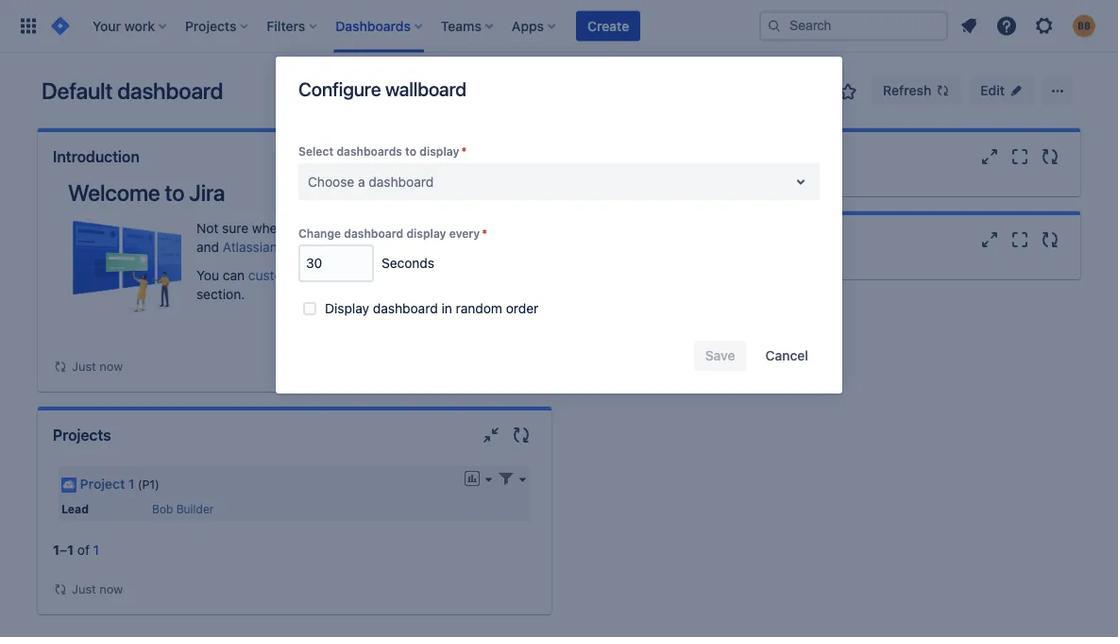 Task type: describe. For each thing, give the bounding box(es) containing it.
none text field inside configure wallboard dialog
[[308, 172, 312, 191]]

star default dashboard image
[[837, 80, 860, 103]]

introduction
[[53, 148, 140, 166]]

administration
[[405, 268, 493, 283]]

lead
[[61, 502, 89, 516]]

course
[[331, 240, 372, 255]]

section.
[[197, 287, 245, 302]]

to right the "welcome"
[[165, 180, 185, 206]]

display
[[325, 301, 369, 317]]

refresh projects image
[[510, 424, 533, 447]]

order
[[506, 301, 539, 317]]

bob builder link
[[152, 502, 214, 516]]

101
[[462, 221, 482, 236]]

in the administration section.
[[197, 268, 493, 302]]

training
[[281, 240, 327, 255]]

just for projects
[[72, 582, 96, 596]]

(p1)
[[138, 478, 160, 491]]

minimize introduction image
[[450, 146, 472, 168]]

the inside in the administration section.
[[381, 268, 401, 283]]

refresh image
[[936, 83, 951, 98]]

select
[[299, 145, 334, 158]]

edit
[[981, 83, 1005, 98]]

customize
[[248, 268, 311, 283]]

an arrow curved in a circular way on the button that refreshes the dashboard image for projects
[[53, 582, 68, 597]]

1 – 1 of 1
[[53, 543, 99, 558]]

* for select dashboards to display *
[[461, 145, 467, 158]]

select dashboards to display *
[[299, 145, 467, 158]]

random
[[456, 301, 503, 317]]

jira 101 guide link
[[436, 221, 520, 236]]

jira inside not sure where to start? check out the jira 101 guide and atlassian training course .
[[436, 221, 459, 236]]

refresh activity streams image
[[1039, 229, 1062, 251]]

bob builder
[[152, 502, 214, 516]]

text
[[340, 268, 363, 283]]

of
[[77, 543, 90, 558]]

0 horizontal spatial jira
[[189, 180, 225, 206]]

change dashboard display every *
[[299, 227, 488, 240]]

seconds
[[382, 256, 435, 271]]

not
[[197, 221, 219, 236]]

sure
[[222, 221, 249, 236]]

choose
[[308, 174, 355, 189]]

projects
[[53, 427, 111, 445]]

welcome to jira
[[68, 180, 225, 206]]

projects region
[[53, 460, 537, 600]]

check
[[347, 221, 386, 236]]

.
[[372, 240, 376, 255]]

dashboard for default
[[117, 77, 223, 104]]

configure
[[299, 77, 381, 100]]

refresh introduction image
[[510, 146, 533, 168]]

search image
[[767, 18, 782, 34]]

to inside not sure where to start? check out the jira 101 guide and atlassian training course .
[[293, 221, 305, 236]]

configure wallboard dialog
[[276, 57, 843, 394]]

–
[[60, 543, 67, 558]]

introduction region
[[53, 180, 537, 377]]

me
[[669, 148, 691, 166]]

Search field
[[760, 11, 949, 41]]

display dashboard in random order
[[325, 301, 539, 317]]



Task type: locate. For each thing, give the bounding box(es) containing it.
just
[[72, 360, 96, 374], [72, 582, 96, 596]]

in left random
[[442, 301, 452, 317]]

wallboard
[[385, 77, 467, 100]]

2 an arrow curved in a circular way on the button that refreshes the dashboard image from the top
[[53, 582, 68, 597]]

to left me
[[651, 148, 665, 166]]

just up projects
[[72, 360, 96, 374]]

1 now from the top
[[100, 360, 123, 374]]

now for projects
[[100, 582, 123, 596]]

to
[[405, 145, 417, 158], [651, 148, 665, 166], [165, 180, 185, 206], [293, 221, 305, 236]]

2 just now from the top
[[72, 582, 123, 596]]

refresh assigned to me image
[[1039, 146, 1062, 168]]

just now inside projects region
[[72, 582, 123, 596]]

just now down 1 'link'
[[72, 582, 123, 596]]

1 vertical spatial jira
[[436, 221, 459, 236]]

in right text
[[367, 268, 378, 283]]

an arrow curved in a circular way on the button that refreshes the dashboard image for introduction
[[53, 360, 68, 375]]

1 vertical spatial an arrow curved in a circular way on the button that refreshes the dashboard image
[[53, 582, 68, 597]]

1 vertical spatial now
[[100, 582, 123, 596]]

0 vertical spatial an arrow curved in a circular way on the button that refreshes the dashboard image
[[53, 360, 68, 375]]

* right the every
[[482, 227, 488, 240]]

0 vertical spatial just
[[72, 360, 96, 374]]

display
[[420, 145, 460, 158], [407, 227, 446, 240]]

and
[[197, 240, 219, 255]]

2 now from the top
[[100, 582, 123, 596]]

out
[[390, 221, 409, 236]]

where
[[252, 221, 289, 236]]

just now for introduction
[[72, 360, 123, 374]]

dashboard
[[117, 77, 223, 104], [369, 174, 434, 189], [344, 227, 404, 240], [373, 301, 438, 317]]

this
[[314, 268, 337, 283]]

just down of
[[72, 582, 96, 596]]

minimize projects image
[[480, 424, 503, 447]]

display up seconds
[[407, 227, 446, 240]]

1 vertical spatial display
[[407, 227, 446, 240]]

1 vertical spatial in
[[442, 301, 452, 317]]

1 link
[[93, 543, 99, 558]]

in inside configure wallboard dialog
[[442, 301, 452, 317]]

a
[[358, 174, 365, 189]]

an arrow curved in a circular way on the button that refreshes the dashboard image down –
[[53, 582, 68, 597]]

None text field
[[308, 172, 312, 191]]

just now up projects
[[72, 360, 123, 374]]

atlassian training course link
[[223, 240, 372, 255]]

you
[[197, 268, 219, 283]]

customize this text link
[[248, 268, 363, 283]]

primary element
[[11, 0, 760, 52]]

project 1 link
[[80, 476, 135, 492]]

edit link
[[970, 76, 1036, 106]]

* for change dashboard display every *
[[482, 227, 488, 240]]

now for introduction
[[100, 360, 123, 374]]

every
[[449, 227, 480, 240]]

just now inside introduction region
[[72, 360, 123, 374]]

an arrow curved in a circular way on the button that refreshes the dashboard image inside projects region
[[53, 582, 68, 597]]

dashboards
[[337, 145, 402, 158]]

not sure where to start? check out the jira 101 guide and atlassian training course .
[[197, 221, 520, 255]]

*
[[461, 145, 467, 158], [482, 227, 488, 240]]

0 horizontal spatial in
[[367, 268, 378, 283]]

start?
[[309, 221, 344, 236]]

time field
[[300, 247, 372, 281]]

just now for projects
[[72, 582, 123, 596]]

1 just from the top
[[72, 360, 96, 374]]

an arrow curved in a circular way on the button that refreshes the dashboard image inside introduction region
[[53, 360, 68, 375]]

jira up not
[[189, 180, 225, 206]]

guide
[[486, 221, 520, 236]]

jira software image
[[49, 15, 72, 37], [49, 15, 72, 37]]

jira left 101
[[436, 221, 459, 236]]

the right text
[[381, 268, 401, 283]]

maximize assigned to me image
[[1009, 146, 1032, 168]]

open image
[[790, 171, 813, 193]]

1
[[128, 476, 135, 492], [53, 543, 60, 558], [67, 543, 74, 558], [93, 543, 99, 558]]

jira
[[189, 180, 225, 206], [436, 221, 459, 236]]

to up the "atlassian training course" link
[[293, 221, 305, 236]]

1 vertical spatial just
[[72, 582, 96, 596]]

0 horizontal spatial the
[[381, 268, 401, 283]]

in
[[367, 268, 378, 283], [442, 301, 452, 317]]

an arrow curved in a circular way on the button that refreshes the dashboard image
[[53, 360, 68, 375], [53, 582, 68, 597]]

bob
[[152, 502, 173, 516]]

cancel button
[[755, 341, 820, 371]]

to right "dashboards"
[[405, 145, 417, 158]]

just inside introduction region
[[72, 360, 96, 374]]

1 vertical spatial the
[[381, 268, 401, 283]]

project
[[80, 476, 125, 492]]

0 horizontal spatial *
[[461, 145, 467, 158]]

builder
[[176, 502, 214, 516]]

maximize introduction image
[[480, 146, 503, 168]]

dashboard for change
[[344, 227, 404, 240]]

2 just from the top
[[72, 582, 96, 596]]

dashboard for display
[[373, 301, 438, 317]]

the right the out
[[413, 221, 433, 236]]

the
[[413, 221, 433, 236], [381, 268, 401, 283]]

the inside not sure where to start? check out the jira 101 guide and atlassian training course .
[[413, 221, 433, 236]]

change
[[299, 227, 341, 240]]

now inside projects region
[[100, 582, 123, 596]]

* left maximize introduction image
[[461, 145, 467, 158]]

create button
[[576, 11, 641, 41]]

configure wallboard
[[299, 77, 467, 100]]

now inside introduction region
[[100, 360, 123, 374]]

0 vertical spatial in
[[367, 268, 378, 283]]

choose a dashboard
[[308, 174, 434, 189]]

can
[[223, 268, 245, 283]]

in inside in the administration section.
[[367, 268, 378, 283]]

1 horizontal spatial jira
[[436, 221, 459, 236]]

1 vertical spatial just now
[[72, 582, 123, 596]]

you can customize this text
[[197, 268, 363, 283]]

welcome
[[68, 180, 160, 206]]

1 horizontal spatial the
[[413, 221, 433, 236]]

0 vertical spatial *
[[461, 145, 467, 158]]

default
[[42, 77, 113, 104]]

an arrow curved in a circular way on the button that refreshes the dashboard image up projects
[[53, 360, 68, 375]]

0 vertical spatial display
[[420, 145, 460, 158]]

default dashboard
[[42, 77, 223, 104]]

1 just now from the top
[[72, 360, 123, 374]]

just inside projects region
[[72, 582, 96, 596]]

just now
[[72, 360, 123, 374], [72, 582, 123, 596]]

0 vertical spatial jira
[[189, 180, 225, 206]]

create banner
[[0, 0, 1119, 53]]

maximize activity streams image
[[1009, 229, 1032, 251]]

create
[[588, 18, 629, 34]]

refresh
[[884, 83, 932, 98]]

1 horizontal spatial in
[[442, 301, 452, 317]]

project 1 (p1)
[[80, 476, 160, 492]]

0 vertical spatial the
[[413, 221, 433, 236]]

cancel
[[766, 348, 809, 364]]

1 horizontal spatial *
[[482, 227, 488, 240]]

refresh button
[[872, 76, 962, 106]]

assigned to me
[[582, 148, 691, 166]]

now
[[100, 360, 123, 374], [100, 582, 123, 596]]

to inside configure wallboard dialog
[[405, 145, 417, 158]]

1 an arrow curved in a circular way on the button that refreshes the dashboard image from the top
[[53, 360, 68, 375]]

edit icon image
[[1009, 83, 1024, 98]]

display left maximize introduction image
[[420, 145, 460, 158]]

atlassian
[[223, 240, 278, 255]]

assigned
[[582, 148, 647, 166]]

just for introduction
[[72, 360, 96, 374]]

1 vertical spatial *
[[482, 227, 488, 240]]

0 vertical spatial just now
[[72, 360, 123, 374]]

0 vertical spatial now
[[100, 360, 123, 374]]



Task type: vqa. For each thing, say whether or not it's contained in the screenshot.
bottommost the analysis
no



